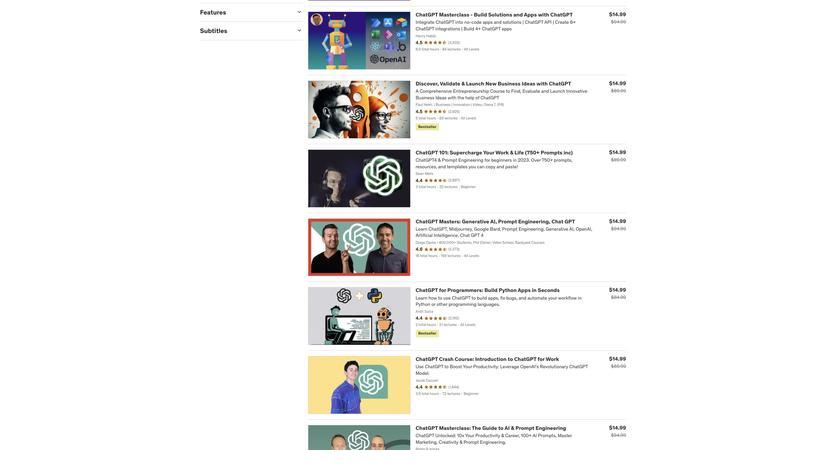 Task type: locate. For each thing, give the bounding box(es) containing it.
101:
[[439, 149, 449, 156]]

$14.99 for chatgpt masterclass: the guide to ai & prompt engineering
[[610, 424, 626, 431]]

subtitles button
[[200, 27, 291, 35]]

$94.99 for chatgpt masterclass: the guide to ai & prompt engineering
[[611, 432, 626, 438]]

1 vertical spatial with
[[537, 80, 548, 87]]

to right introduction
[[508, 356, 513, 362]]

gpt
[[565, 218, 575, 225]]

ai,
[[491, 218, 497, 225]]

1 vertical spatial build
[[485, 287, 498, 294]]

solutions
[[489, 11, 513, 18]]

build left python
[[485, 287, 498, 294]]

$14.99 $94.99
[[610, 11, 626, 25], [610, 218, 626, 232], [610, 424, 626, 438]]

build for solutions
[[474, 11, 487, 18]]

0 vertical spatial small image
[[296, 9, 303, 15]]

guide
[[483, 425, 497, 431]]

& left life
[[510, 149, 514, 156]]

2 $69.99 from the top
[[611, 363, 626, 369]]

apps
[[524, 11, 537, 18], [518, 287, 531, 294]]

0 vertical spatial for
[[439, 287, 446, 294]]

$69.99 for discover, validate & launch new business ideas with chatgpt
[[611, 88, 626, 94]]

introduction
[[475, 356, 507, 362]]

subtitles
[[200, 27, 227, 35]]

0 horizontal spatial to
[[499, 425, 504, 431]]

0 horizontal spatial for
[[439, 287, 446, 294]]

chatgpt masterclass: the guide to ai & prompt engineering
[[416, 425, 567, 431]]

with right 'and'
[[538, 11, 550, 18]]

& left launch
[[462, 80, 465, 87]]

5 $14.99 from the top
[[610, 287, 626, 293]]

1 small image from the top
[[296, 9, 303, 15]]

2 $14.99 from the top
[[610, 80, 626, 86]]

1 vertical spatial prompt
[[516, 425, 535, 431]]

features button
[[200, 8, 291, 16]]

build
[[474, 11, 487, 18], [485, 287, 498, 294]]

course:
[[455, 356, 474, 362]]

to left ai
[[499, 425, 504, 431]]

0 vertical spatial build
[[474, 11, 487, 18]]

2 small image from the top
[[296, 27, 303, 34]]

$94.99 for chatgpt masterclass - build solutions and apps with chatgpt
[[611, 19, 626, 25]]

2 vertical spatial &
[[511, 425, 515, 431]]

$14.99 $94.99 for chatgpt masterclass - build solutions and apps with chatgpt
[[610, 11, 626, 25]]

$94.99
[[611, 19, 626, 25], [611, 226, 626, 232], [611, 432, 626, 438]]

$14.99 $69.99 for discover, validate & launch new business ideas with chatgpt
[[610, 80, 626, 94]]

chatgpt masterclass - build solutions and apps with chatgpt link
[[416, 11, 573, 18]]

ai
[[505, 425, 510, 431]]

& right ai
[[511, 425, 515, 431]]

(750+
[[525, 149, 540, 156]]

1 vertical spatial apps
[[518, 287, 531, 294]]

$14.99 $69.99 for chatgpt crash course: introduction to chatgpt for work
[[610, 355, 626, 369]]

chatgpt masters: generative ai, prompt engineering, chat gpt
[[416, 218, 575, 225]]

2 vertical spatial $94.99
[[611, 432, 626, 438]]

prompt right ai,
[[498, 218, 517, 225]]

chatgpt for chatgpt masters: generative ai, prompt engineering, chat gpt
[[416, 218, 438, 225]]

1 $14.99 $69.99 from the top
[[610, 80, 626, 94]]

with for ideas
[[537, 80, 548, 87]]

$14.99
[[610, 11, 626, 18], [610, 80, 626, 86], [610, 149, 626, 155], [610, 218, 626, 224], [610, 287, 626, 293], [610, 355, 626, 362], [610, 424, 626, 431]]

1 $69.99 from the top
[[611, 88, 626, 94]]

work
[[496, 149, 509, 156], [546, 356, 559, 362]]

for
[[439, 287, 446, 294], [538, 356, 545, 362]]

0 vertical spatial $14.99 $94.99
[[610, 11, 626, 25]]

$14.99 $89.99
[[610, 149, 626, 163]]

0 vertical spatial $94.99
[[611, 19, 626, 25]]

chat
[[552, 218, 564, 225]]

2 vertical spatial $14.99 $94.99
[[610, 424, 626, 438]]

0 vertical spatial work
[[496, 149, 509, 156]]

1 horizontal spatial to
[[508, 356, 513, 362]]

1 $94.99 from the top
[[611, 19, 626, 25]]

2 $14.99 $94.99 from the top
[[610, 218, 626, 232]]

build right -
[[474, 11, 487, 18]]

to
[[508, 356, 513, 362], [499, 425, 504, 431]]

1 vertical spatial $69.99
[[611, 363, 626, 369]]

small image
[[296, 9, 303, 15], [296, 27, 303, 34]]

0 vertical spatial with
[[538, 11, 550, 18]]

7 $14.99 from the top
[[610, 424, 626, 431]]

1 vertical spatial for
[[538, 356, 545, 362]]

2 $14.99 $69.99 from the top
[[610, 355, 626, 369]]

0 horizontal spatial work
[[496, 149, 509, 156]]

1 vertical spatial small image
[[296, 27, 303, 34]]

2 $94.99 from the top
[[611, 226, 626, 232]]

1 $14.99 $94.99 from the top
[[610, 11, 626, 25]]

apps left in
[[518, 287, 531, 294]]

$94.99 for chatgpt masters: generative ai, prompt engineering, chat gpt
[[611, 226, 626, 232]]

$69.99 for chatgpt crash course: introduction to chatgpt for work
[[611, 363, 626, 369]]

chatgpt for programmers: build python apps in seconds
[[416, 287, 560, 294]]

the
[[472, 425, 481, 431]]

build for python
[[485, 287, 498, 294]]

$14.99 $94.99 for chatgpt masters: generative ai, prompt engineering, chat gpt
[[610, 218, 626, 232]]

6 $14.99 from the top
[[610, 355, 626, 362]]

to for ai
[[499, 425, 504, 431]]

1 horizontal spatial work
[[546, 356, 559, 362]]

3 $94.99 from the top
[[611, 432, 626, 438]]

$14.99 $69.99
[[610, 80, 626, 94], [610, 355, 626, 369]]

life
[[515, 149, 524, 156]]

3 $14.99 from the top
[[610, 149, 626, 155]]

1 $14.99 from the top
[[610, 11, 626, 18]]

$14.99 for chatgpt for programmers: build python apps in seconds
[[610, 287, 626, 293]]

0 vertical spatial $14.99 $69.99
[[610, 80, 626, 94]]

0 vertical spatial &
[[462, 80, 465, 87]]

discover, validate & launch new business ideas with chatgpt
[[416, 80, 572, 87]]

$84.99
[[611, 295, 626, 300]]

1 vertical spatial to
[[499, 425, 504, 431]]

1 vertical spatial $14.99 $94.99
[[610, 218, 626, 232]]

seconds
[[538, 287, 560, 294]]

discover, validate & launch new business ideas with chatgpt link
[[416, 80, 572, 87]]

$14.99 for chatgpt masterclass - build solutions and apps with chatgpt
[[610, 11, 626, 18]]

1 vertical spatial $14.99 $69.99
[[610, 355, 626, 369]]

4 $14.99 from the top
[[610, 218, 626, 224]]

programmers:
[[448, 287, 484, 294]]

$14.99 for chatgpt 101: supercharge your work & life (750+ prompts inc)
[[610, 149, 626, 155]]

apps right 'and'
[[524, 11, 537, 18]]

1 vertical spatial $94.99
[[611, 226, 626, 232]]

prompt
[[498, 218, 517, 225], [516, 425, 535, 431]]

0 vertical spatial to
[[508, 356, 513, 362]]

with right ideas
[[537, 80, 548, 87]]

prompt right ai
[[516, 425, 535, 431]]

with
[[538, 11, 550, 18], [537, 80, 548, 87]]

0 vertical spatial apps
[[524, 11, 537, 18]]

&
[[462, 80, 465, 87], [510, 149, 514, 156], [511, 425, 515, 431]]

$69.99
[[611, 88, 626, 94], [611, 363, 626, 369]]

chatgpt
[[416, 11, 438, 18], [551, 11, 573, 18], [549, 80, 572, 87], [416, 149, 438, 156], [416, 218, 438, 225], [416, 287, 438, 294], [416, 356, 438, 362], [515, 356, 537, 362], [416, 425, 438, 431]]

0 vertical spatial $69.99
[[611, 88, 626, 94]]

3 $14.99 $94.99 from the top
[[610, 424, 626, 438]]



Task type: vqa. For each thing, say whether or not it's contained in the screenshot.
bottom Creation
no



Task type: describe. For each thing, give the bounding box(es) containing it.
to for chatgpt
[[508, 356, 513, 362]]

new
[[486, 80, 497, 87]]

0 vertical spatial prompt
[[498, 218, 517, 225]]

launch
[[466, 80, 485, 87]]

$14.99 $84.99
[[610, 287, 626, 300]]

$89.99
[[611, 157, 626, 163]]

your
[[483, 149, 495, 156]]

prompts
[[541, 149, 563, 156]]

chatgpt for chatgpt for programmers: build python apps in seconds
[[416, 287, 438, 294]]

chatgpt for chatgpt crash course: introduction to chatgpt for work
[[416, 356, 438, 362]]

ideas
[[522, 80, 536, 87]]

chatgpt for chatgpt masterclass: the guide to ai & prompt engineering
[[416, 425, 438, 431]]

small image for features
[[296, 9, 303, 15]]

1 horizontal spatial for
[[538, 356, 545, 362]]

and
[[514, 11, 523, 18]]

in
[[532, 287, 537, 294]]

masters:
[[439, 218, 461, 225]]

chatgpt for chatgpt masterclass - build solutions and apps with chatgpt
[[416, 11, 438, 18]]

business
[[498, 80, 521, 87]]

chatgpt 101: supercharge your work & life (750+ prompts inc) link
[[416, 149, 573, 156]]

inc)
[[564, 149, 573, 156]]

$14.99 for chatgpt masters: generative ai, prompt engineering, chat gpt
[[610, 218, 626, 224]]

$14.99 $94.99 for chatgpt masterclass: the guide to ai & prompt engineering
[[610, 424, 626, 438]]

chatgpt crash course: introduction to chatgpt for work
[[416, 356, 559, 362]]

python
[[499, 287, 517, 294]]

1 vertical spatial &
[[510, 149, 514, 156]]

$14.99 for discover, validate & launch new business ideas with chatgpt
[[610, 80, 626, 86]]

chatgpt masterclass - build solutions and apps with chatgpt
[[416, 11, 573, 18]]

engineering
[[536, 425, 567, 431]]

chatgpt 101: supercharge your work & life (750+ prompts inc)
[[416, 149, 573, 156]]

chatgpt for chatgpt 101: supercharge your work & life (750+ prompts inc)
[[416, 149, 438, 156]]

generative
[[462, 218, 490, 225]]

masterclass:
[[439, 425, 471, 431]]

chatgpt masters: generative ai, prompt engineering, chat gpt link
[[416, 218, 575, 225]]

supercharge
[[450, 149, 483, 156]]

crash
[[439, 356, 454, 362]]

small image for subtitles
[[296, 27, 303, 34]]

masterclass
[[439, 11, 470, 18]]

chatgpt crash course: introduction to chatgpt for work link
[[416, 356, 559, 362]]

$14.99 for chatgpt crash course: introduction to chatgpt for work
[[610, 355, 626, 362]]

validate
[[440, 80, 461, 87]]

features
[[200, 8, 226, 16]]

-
[[471, 11, 473, 18]]

chatgpt masterclass: the guide to ai & prompt engineering link
[[416, 425, 567, 431]]

with for apps
[[538, 11, 550, 18]]

chatgpt for programmers: build python apps in seconds link
[[416, 287, 560, 294]]

engineering,
[[519, 218, 551, 225]]

1 vertical spatial work
[[546, 356, 559, 362]]

discover,
[[416, 80, 439, 87]]



